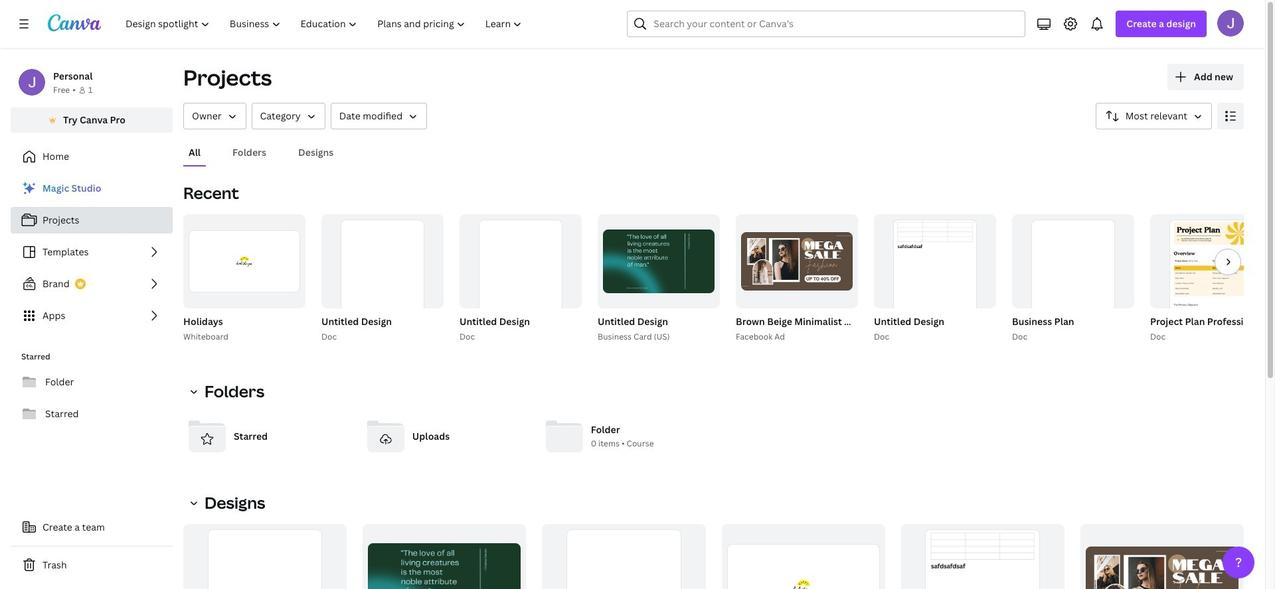 Task type: describe. For each thing, give the bounding box(es) containing it.
jacob simon image
[[1217, 10, 1244, 37]]

top level navigation element
[[117, 11, 534, 37]]

Category button
[[251, 103, 325, 130]]



Task type: locate. For each thing, give the bounding box(es) containing it.
Search search field
[[654, 11, 999, 37]]

Sort by button
[[1096, 103, 1212, 130]]

Date modified button
[[331, 103, 427, 130]]

group
[[181, 215, 305, 344], [183, 215, 305, 309], [319, 215, 444, 344], [321, 215, 444, 338], [457, 215, 582, 344], [460, 215, 582, 338], [595, 215, 720, 344], [598, 215, 720, 309], [733, 215, 987, 344], [736, 215, 858, 309], [871, 215, 996, 344], [874, 215, 996, 338], [1009, 215, 1134, 344], [1012, 215, 1134, 338], [1148, 215, 1275, 344], [1150, 215, 1272, 338], [183, 525, 347, 590], [363, 525, 526, 590], [542, 525, 706, 590], [722, 525, 885, 590], [901, 525, 1064, 590], [1080, 525, 1244, 590]]

None search field
[[627, 11, 1026, 37]]

list
[[11, 175, 173, 329]]

Owner button
[[183, 103, 246, 130]]



Task type: vqa. For each thing, say whether or not it's contained in the screenshot.
'and' in the Create folders to better organize and find your content
no



